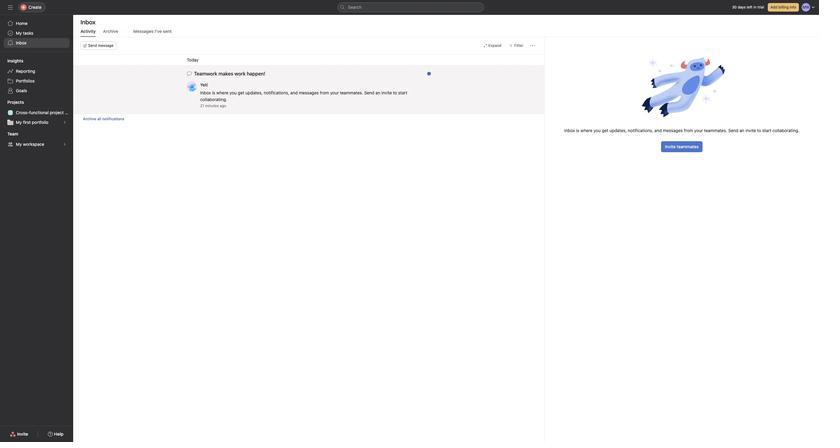 Task type: describe. For each thing, give the bounding box(es) containing it.
global element
[[0, 15, 73, 52]]

portfolios link
[[4, 76, 70, 86]]

1 horizontal spatial an
[[740, 128, 744, 133]]

add billing info
[[771, 5, 796, 9]]

where inside yeti inbox is where you get updates, notifications, and messages from your teammates. send an invite to start collaborating. 21 minutes ago
[[216, 90, 228, 95]]

teammates
[[677, 144, 699, 149]]

from inside yeti inbox is where you get updates, notifications, and messages from your teammates. send an invite to start collaborating. 21 minutes ago
[[320, 90, 329, 95]]

1 horizontal spatial to
[[757, 128, 761, 133]]

home
[[16, 21, 28, 26]]

activity
[[81, 29, 96, 34]]

search list box
[[338, 2, 484, 12]]

project
[[50, 110, 64, 115]]

tasks
[[23, 30, 33, 36]]

2 vertical spatial send
[[728, 128, 738, 133]]

insights
[[7, 58, 23, 63]]

cross-functional project plan link
[[4, 108, 73, 118]]

ago
[[220, 104, 226, 108]]

1 horizontal spatial invite
[[746, 128, 756, 133]]

cross-functional project plan
[[16, 110, 73, 115]]

activity link
[[81, 29, 96, 37]]

1 vertical spatial notifications,
[[628, 128, 653, 133]]

portfolios
[[16, 78, 35, 84]]

workspace
[[23, 142, 44, 147]]

send inside yeti inbox is where you get updates, notifications, and messages from your teammates. send an invite to start collaborating. 21 minutes ago
[[364, 90, 374, 95]]

messages i've sent link
[[133, 29, 172, 37]]

search
[[348, 5, 362, 10]]

archive for archive
[[103, 29, 118, 34]]

1 vertical spatial from
[[684, 128, 693, 133]]

create button
[[18, 2, 45, 12]]

1 horizontal spatial teammates.
[[704, 128, 727, 133]]

left
[[747, 5, 753, 9]]

invite teammates button
[[661, 141, 703, 152]]

inbox inside yeti inbox is where you get updates, notifications, and messages from your teammates. send an invite to start collaborating. 21 minutes ago
[[200, 90, 211, 95]]

my for my workspace
[[16, 142, 22, 147]]

30 days left in trial
[[732, 5, 764, 9]]

yeti inbox is where you get updates, notifications, and messages from your teammates. send an invite to start collaborating. 21 minutes ago
[[200, 82, 408, 108]]

archive notification image
[[424, 73, 429, 78]]

archive link
[[103, 29, 118, 37]]

add billing info button
[[768, 3, 799, 12]]

invite button
[[6, 429, 32, 440]]

1 vertical spatial collaborating.
[[773, 128, 799, 133]]

all
[[97, 117, 101, 121]]

my workspace link
[[4, 140, 70, 149]]

filter button
[[507, 41, 526, 50]]

collaborating. inside yeti inbox is where you get updates, notifications, and messages from your teammates. send an invite to start collaborating. 21 minutes ago
[[200, 97, 227, 102]]

projects button
[[0, 99, 24, 106]]

your inside yeti inbox is where you get updates, notifications, and messages from your teammates. send an invite to start collaborating. 21 minutes ago
[[330, 90, 339, 95]]

teamwork
[[194, 71, 217, 77]]

1 vertical spatial get
[[602, 128, 608, 133]]

portfolio
[[32, 120, 48, 125]]

invite teammates
[[665, 144, 699, 149]]

send inside button
[[88, 43, 97, 48]]

teams element
[[0, 129, 73, 151]]

my workspace
[[16, 142, 44, 147]]

more actions image
[[530, 43, 535, 48]]

plan
[[65, 110, 73, 115]]

1 vertical spatial and
[[654, 128, 662, 133]]

notifications, inside yeti inbox is where you get updates, notifications, and messages from your teammates. send an invite to start collaborating. 21 minutes ago
[[264, 90, 289, 95]]

team
[[7, 131, 18, 137]]

my for my first portfolio
[[16, 120, 22, 125]]

yeti
[[200, 82, 208, 88]]

an inside yeti inbox is where you get updates, notifications, and messages from your teammates. send an invite to start collaborating. 21 minutes ago
[[376, 90, 380, 95]]

insights button
[[0, 58, 23, 64]]

my tasks link
[[4, 28, 70, 38]]

you inside yeti inbox is where you get updates, notifications, and messages from your teammates. send an invite to start collaborating. 21 minutes ago
[[230, 90, 237, 95]]

1 vertical spatial you
[[594, 128, 601, 133]]

see details, my workspace image
[[63, 143, 66, 146]]

teamwork makes work happen!
[[194, 71, 265, 77]]

sent
[[163, 29, 172, 34]]

inbox inside inbox link
[[16, 40, 27, 45]]



Task type: vqa. For each thing, say whether or not it's contained in the screenshot.
the bottom Invite
yes



Task type: locate. For each thing, give the bounding box(es) containing it.
1 horizontal spatial send
[[364, 90, 374, 95]]

archive all notifications
[[83, 117, 124, 121]]

1 vertical spatial is
[[576, 128, 579, 133]]

today
[[187, 57, 199, 63]]

message
[[98, 43, 113, 48]]

start inside yeti inbox is where you get updates, notifications, and messages from your teammates. send an invite to start collaborating. 21 minutes ago
[[398, 90, 407, 95]]

create
[[28, 5, 41, 10]]

my first portfolio
[[16, 120, 48, 125]]

projects
[[7, 100, 24, 105]]

3 my from the top
[[16, 142, 22, 147]]

i've
[[155, 29, 162, 34]]

your
[[330, 90, 339, 95], [694, 128, 703, 133]]

1 my from the top
[[16, 30, 22, 36]]

my first portfolio link
[[4, 118, 70, 127]]

send message
[[88, 43, 113, 48]]

0 vertical spatial an
[[376, 90, 380, 95]]

minutes
[[205, 104, 219, 108]]

archive for archive all notifications
[[83, 117, 96, 121]]

0 vertical spatial messages
[[299, 90, 319, 95]]

updates,
[[245, 90, 263, 95], [610, 128, 627, 133]]

to
[[393, 90, 397, 95], [757, 128, 761, 133]]

expand
[[488, 43, 501, 48]]

days
[[738, 5, 746, 9]]

0 horizontal spatial invite
[[381, 90, 392, 95]]

1 horizontal spatial and
[[654, 128, 662, 133]]

where
[[216, 90, 228, 95], [580, 128, 593, 133]]

invite for invite teammates
[[665, 144, 676, 149]]

notifications,
[[264, 90, 289, 95], [628, 128, 653, 133]]

1 vertical spatial invite
[[746, 128, 756, 133]]

reporting
[[16, 69, 35, 74]]

0 horizontal spatial collaborating.
[[200, 97, 227, 102]]

1 horizontal spatial notifications,
[[628, 128, 653, 133]]

get inside yeti inbox is where you get updates, notifications, and messages from your teammates. send an invite to start collaborating. 21 minutes ago
[[238, 90, 244, 95]]

1 vertical spatial start
[[762, 128, 771, 133]]

home link
[[4, 19, 70, 28]]

1 horizontal spatial archive
[[103, 29, 118, 34]]

get
[[238, 90, 244, 95], [602, 128, 608, 133]]

goals link
[[4, 86, 70, 96]]

0 horizontal spatial teammates.
[[340, 90, 363, 95]]

0 horizontal spatial you
[[230, 90, 237, 95]]

is
[[212, 90, 215, 95], [576, 128, 579, 133]]

teammates. inside yeti inbox is where you get updates, notifications, and messages from your teammates. send an invite to start collaborating. 21 minutes ago
[[340, 90, 363, 95]]

makes
[[219, 71, 233, 77]]

0 vertical spatial start
[[398, 90, 407, 95]]

functional
[[29, 110, 49, 115]]

0 horizontal spatial from
[[320, 90, 329, 95]]

and up invite teammates button
[[654, 128, 662, 133]]

info
[[790, 5, 796, 9]]

0 horizontal spatial get
[[238, 90, 244, 95]]

0 horizontal spatial invite
[[17, 432, 28, 437]]

1 horizontal spatial start
[[762, 128, 771, 133]]

0 vertical spatial where
[[216, 90, 228, 95]]

is inside yeti inbox is where you get updates, notifications, and messages from your teammates. send an invite to start collaborating. 21 minutes ago
[[212, 90, 215, 95]]

inbox link
[[4, 38, 70, 48]]

1 horizontal spatial your
[[694, 128, 703, 133]]

my
[[16, 30, 22, 36], [16, 120, 22, 125], [16, 142, 22, 147]]

0 vertical spatial collaborating.
[[200, 97, 227, 102]]

0 horizontal spatial updates,
[[245, 90, 263, 95]]

messages inside yeti inbox is where you get updates, notifications, and messages from your teammates. send an invite to start collaborating. 21 minutes ago
[[299, 90, 319, 95]]

1 horizontal spatial where
[[580, 128, 593, 133]]

0 vertical spatial teammates.
[[340, 90, 363, 95]]

0 horizontal spatial your
[[330, 90, 339, 95]]

1 horizontal spatial you
[[594, 128, 601, 133]]

invite
[[381, 90, 392, 95], [746, 128, 756, 133]]

0 horizontal spatial archive
[[83, 117, 96, 121]]

expand button
[[481, 41, 504, 50]]

and up archive all notifications button
[[290, 90, 298, 95]]

messages i've sent
[[133, 29, 172, 34]]

invite
[[665, 144, 676, 149], [17, 432, 28, 437]]

to inside yeti inbox is where you get updates, notifications, and messages from your teammates. send an invite to start collaborating. 21 minutes ago
[[393, 90, 397, 95]]

archive
[[103, 29, 118, 34], [83, 117, 96, 121]]

1 horizontal spatial messages
[[663, 128, 683, 133]]

1 vertical spatial an
[[740, 128, 744, 133]]

first
[[23, 120, 31, 125]]

and inside yeti inbox is where you get updates, notifications, and messages from your teammates. send an invite to start collaborating. 21 minutes ago
[[290, 90, 298, 95]]

and
[[290, 90, 298, 95], [654, 128, 662, 133]]

1 horizontal spatial updates,
[[610, 128, 627, 133]]

0 vertical spatial is
[[212, 90, 215, 95]]

21
[[200, 104, 204, 108]]

1 horizontal spatial invite
[[665, 144, 676, 149]]

1 vertical spatial where
[[580, 128, 593, 133]]

work happen!
[[235, 71, 265, 77]]

1 horizontal spatial collaborating.
[[773, 128, 799, 133]]

1 vertical spatial invite
[[17, 432, 28, 437]]

my left tasks
[[16, 30, 22, 36]]

1 vertical spatial updates,
[[610, 128, 627, 133]]

updates, inside yeti inbox is where you get updates, notifications, and messages from your teammates. send an invite to start collaborating. 21 minutes ago
[[245, 90, 263, 95]]

2 my from the top
[[16, 120, 22, 125]]

0 horizontal spatial where
[[216, 90, 228, 95]]

0 vertical spatial and
[[290, 90, 298, 95]]

team button
[[0, 131, 18, 137]]

1 vertical spatial messages
[[663, 128, 683, 133]]

messages
[[299, 90, 319, 95], [663, 128, 683, 133]]

my tasks
[[16, 30, 33, 36]]

help button
[[44, 429, 67, 440]]

add
[[771, 5, 777, 9]]

hide sidebar image
[[8, 5, 13, 10]]

1 vertical spatial send
[[364, 90, 374, 95]]

teammates.
[[340, 90, 363, 95], [704, 128, 727, 133]]

messages up invite teammates
[[663, 128, 683, 133]]

2 vertical spatial my
[[16, 142, 22, 147]]

invite for invite
[[17, 432, 28, 437]]

you
[[230, 90, 237, 95], [594, 128, 601, 133]]

1 vertical spatial my
[[16, 120, 22, 125]]

trial
[[758, 5, 764, 9]]

my inside my workspace link
[[16, 142, 22, 147]]

archive inside button
[[83, 117, 96, 121]]

billing
[[778, 5, 789, 9]]

0 horizontal spatial notifications,
[[264, 90, 289, 95]]

0 vertical spatial archive
[[103, 29, 118, 34]]

messages up archive all notifications button
[[299, 90, 319, 95]]

archive left all
[[83, 117, 96, 121]]

my inside my tasks link
[[16, 30, 22, 36]]

help
[[54, 432, 63, 437]]

0 horizontal spatial start
[[398, 90, 407, 95]]

1 vertical spatial teammates.
[[704, 128, 727, 133]]

invite inside yeti inbox is where you get updates, notifications, and messages from your teammates. send an invite to start collaborating. 21 minutes ago
[[381, 90, 392, 95]]

0 vertical spatial invite
[[665, 144, 676, 149]]

search button
[[338, 2, 484, 12]]

notifications
[[102, 117, 124, 121]]

1 vertical spatial archive
[[83, 117, 96, 121]]

send
[[88, 43, 97, 48], [364, 90, 374, 95], [728, 128, 738, 133]]

in
[[754, 5, 757, 9]]

0 vertical spatial invite
[[381, 90, 392, 95]]

collaborating.
[[200, 97, 227, 102], [773, 128, 799, 133]]

0 vertical spatial updates,
[[245, 90, 263, 95]]

0 horizontal spatial and
[[290, 90, 298, 95]]

inbox
[[81, 19, 95, 26], [16, 40, 27, 45], [200, 90, 211, 95], [564, 128, 575, 133]]

my inside 'my first portfolio' link
[[16, 120, 22, 125]]

0 vertical spatial get
[[238, 90, 244, 95]]

start
[[398, 90, 407, 95], [762, 128, 771, 133]]

0 horizontal spatial an
[[376, 90, 380, 95]]

0 vertical spatial from
[[320, 90, 329, 95]]

0 horizontal spatial messages
[[299, 90, 319, 95]]

2 horizontal spatial send
[[728, 128, 738, 133]]

0 horizontal spatial send
[[88, 43, 97, 48]]

goals
[[16, 88, 27, 93]]

1 horizontal spatial get
[[602, 128, 608, 133]]

archive all notifications button
[[73, 114, 544, 124]]

my down team
[[16, 142, 22, 147]]

0 vertical spatial my
[[16, 30, 22, 36]]

my left first
[[16, 120, 22, 125]]

inbox is where you get updates, notifications, and messages from your teammates. send an invite to start collaborating.
[[564, 128, 799, 133]]

0 vertical spatial send
[[88, 43, 97, 48]]

reporting link
[[4, 66, 70, 76]]

an
[[376, 90, 380, 95], [740, 128, 744, 133]]

see details, my first portfolio image
[[63, 121, 66, 124]]

0 horizontal spatial is
[[212, 90, 215, 95]]

insights element
[[0, 56, 73, 97]]

1 vertical spatial your
[[694, 128, 703, 133]]

30
[[732, 5, 737, 9]]

0 vertical spatial notifications,
[[264, 90, 289, 95]]

1 horizontal spatial from
[[684, 128, 693, 133]]

projects element
[[0, 97, 73, 129]]

0 vertical spatial you
[[230, 90, 237, 95]]

0 horizontal spatial to
[[393, 90, 397, 95]]

cross-
[[16, 110, 29, 115]]

archive up message
[[103, 29, 118, 34]]

1 vertical spatial to
[[757, 128, 761, 133]]

my for my tasks
[[16, 30, 22, 36]]

1 horizontal spatial is
[[576, 128, 579, 133]]

0 vertical spatial to
[[393, 90, 397, 95]]

filter
[[514, 43, 523, 48]]

send message button
[[81, 41, 116, 50]]

messages
[[133, 29, 154, 34]]

0 vertical spatial your
[[330, 90, 339, 95]]

from
[[320, 90, 329, 95], [684, 128, 693, 133]]



